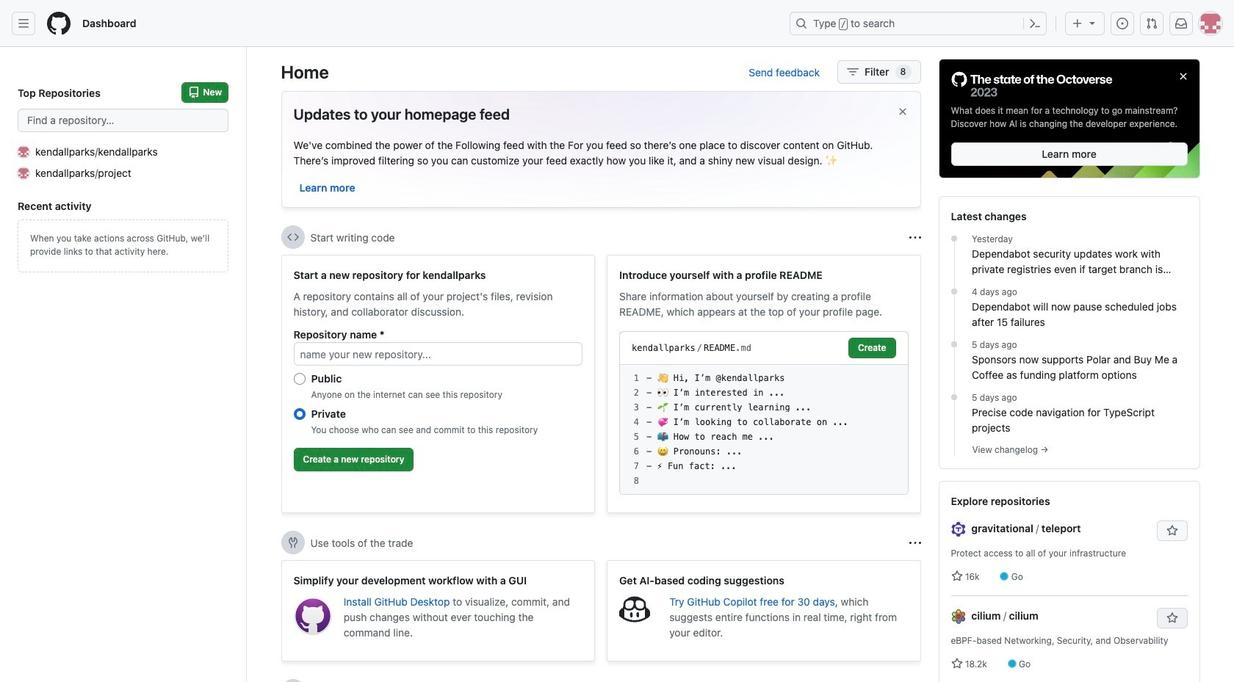 Task type: locate. For each thing, give the bounding box(es) containing it.
None submit
[[849, 338, 896, 359]]

dot fill image
[[949, 233, 960, 245], [949, 286, 960, 298], [949, 339, 960, 351]]

3 dot fill image from the top
[[949, 339, 960, 351]]

2 vertical spatial dot fill image
[[949, 339, 960, 351]]

1 star this repository image from the top
[[1167, 526, 1178, 537]]

1 vertical spatial dot fill image
[[949, 286, 960, 298]]

star image
[[951, 571, 963, 583], [951, 659, 963, 670]]

2 dot fill image from the top
[[949, 286, 960, 298]]

homepage image
[[47, 12, 71, 35]]

explore element
[[939, 59, 1200, 683]]

Find a repository… text field
[[18, 109, 229, 132]]

none radio inside start a new repository element
[[294, 373, 305, 385]]

1 dot fill image from the top
[[949, 233, 960, 245]]

star this repository image for @gravitational profile image
[[1167, 526, 1178, 537]]

star this repository image for "@cilium profile" icon in the bottom of the page
[[1167, 613, 1178, 625]]

none submit inside introduce yourself with a profile readme element
[[849, 338, 896, 359]]

star image down "@cilium profile" icon in the bottom of the page
[[951, 659, 963, 670]]

star this repository image
[[1167, 526, 1178, 537], [1167, 613, 1178, 625]]

None radio
[[294, 409, 305, 420]]

1 vertical spatial star this repository image
[[1167, 613, 1178, 625]]

dot fill image
[[949, 392, 960, 404]]

filter image
[[847, 66, 859, 78]]

get ai-based coding suggestions element
[[607, 561, 921, 662]]

star image for "@cilium profile" icon in the bottom of the page
[[951, 659, 963, 670]]

1 star image from the top
[[951, 571, 963, 583]]

issue opened image
[[1117, 18, 1129, 29]]

project image
[[18, 167, 29, 179]]

1 vertical spatial star image
[[951, 659, 963, 670]]

0 vertical spatial star this repository image
[[1167, 526, 1178, 537]]

star image up "@cilium profile" icon in the bottom of the page
[[951, 571, 963, 583]]

0 vertical spatial star image
[[951, 571, 963, 583]]

notifications image
[[1176, 18, 1188, 29]]

simplify your development workflow with a gui element
[[281, 561, 595, 662]]

kendallparks image
[[18, 146, 29, 158]]

command palette image
[[1030, 18, 1041, 29]]

2 star this repository image from the top
[[1167, 613, 1178, 625]]

why am i seeing this? image
[[909, 538, 921, 549]]

None radio
[[294, 373, 305, 385]]

2 star image from the top
[[951, 659, 963, 670]]

github logo image
[[951, 71, 1113, 99]]

0 vertical spatial dot fill image
[[949, 233, 960, 245]]

none radio inside start a new repository element
[[294, 409, 305, 420]]



Task type: describe. For each thing, give the bounding box(es) containing it.
Top Repositories search field
[[18, 109, 229, 132]]

triangle down image
[[1087, 17, 1099, 29]]

why am i seeing this? image
[[909, 232, 921, 244]]

code image
[[287, 231, 299, 243]]

introduce yourself with a profile readme element
[[607, 255, 921, 514]]

tools image
[[287, 537, 299, 549]]

explore repositories navigation
[[939, 481, 1200, 683]]

github desktop image
[[294, 597, 332, 636]]

start a new repository element
[[281, 255, 595, 514]]

git pull request image
[[1146, 18, 1158, 29]]

@cilium profile image
[[951, 610, 966, 625]]

x image
[[897, 106, 909, 118]]

star image for @gravitational profile image
[[951, 571, 963, 583]]

@gravitational profile image
[[951, 523, 966, 538]]

name your new repository... text field
[[294, 342, 583, 366]]

close image
[[1178, 71, 1189, 82]]

plus image
[[1072, 18, 1084, 29]]



Task type: vqa. For each thing, say whether or not it's contained in the screenshot.
changes_display_dict
no



